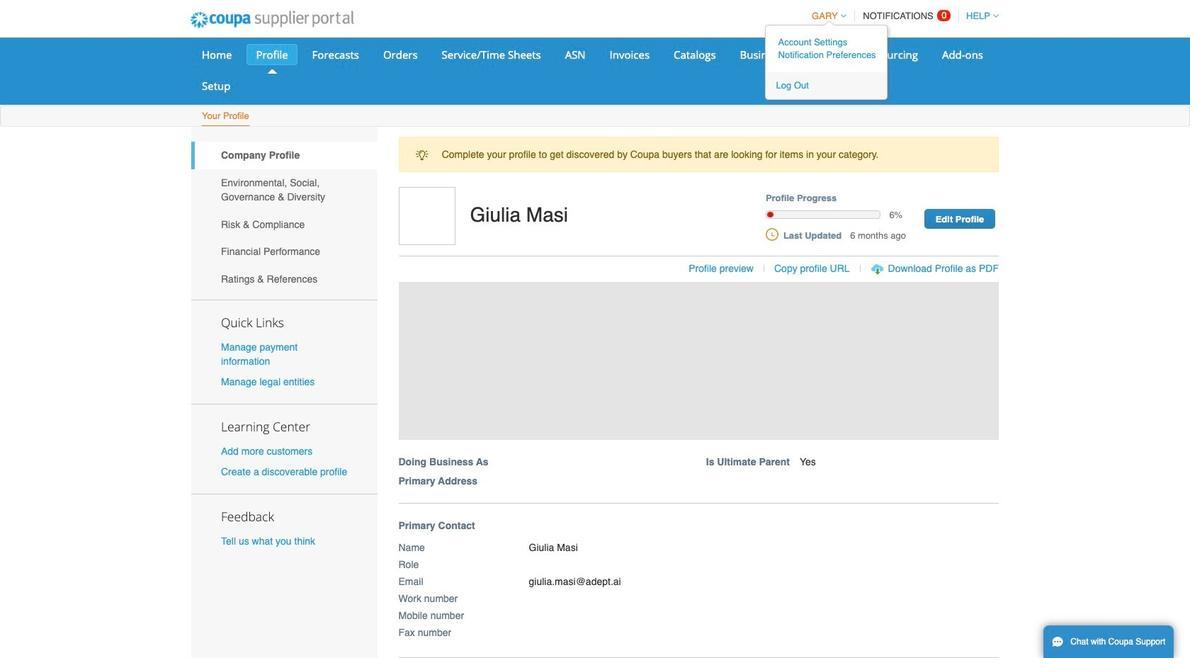 Task type: vqa. For each thing, say whether or not it's contained in the screenshot.
Performance to the bottom
no



Task type: locate. For each thing, give the bounding box(es) containing it.
giulia masi image
[[399, 187, 455, 245]]

banner
[[394, 187, 1014, 503]]

navigation
[[765, 2, 999, 100]]

alert
[[399, 137, 999, 172]]

coupa supplier portal image
[[181, 2, 363, 38]]



Task type: describe. For each thing, give the bounding box(es) containing it.
background image
[[399, 282, 999, 440]]



